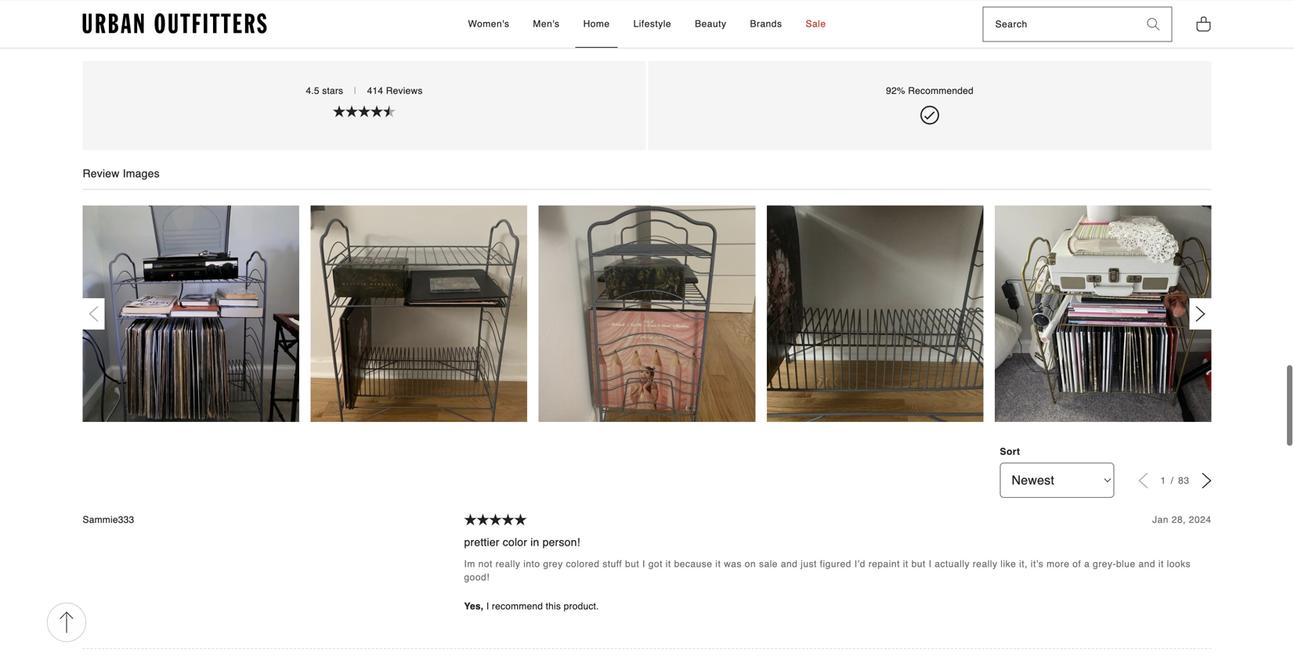 Task type: describe. For each thing, give the bounding box(es) containing it.
product.
[[564, 601, 599, 612]]

into
[[523, 559, 540, 570]]

a inside popup button
[[1170, 24, 1175, 34]]

sale
[[806, 18, 826, 29]]

jan 28, 2024
[[1152, 515, 1211, 526]]

images
[[123, 167, 160, 180]]

1
[[1161, 475, 1169, 486]]

stars
[[322, 85, 343, 96]]

2 it from the left
[[715, 559, 721, 570]]

2 and from the left
[[1139, 559, 1155, 570]]

414 reviews
[[367, 85, 423, 96]]

sale link
[[798, 1, 834, 48]]

like
[[1001, 559, 1016, 570]]

a inside 'im not really into grey colored stuff but i got it because it was on sale and just figured i'd repaint it but i actually really like it, it's more of a grey-blue and it looks good!'
[[1084, 559, 1090, 570]]

stuff
[[603, 559, 622, 570]]

of
[[1073, 559, 1081, 570]]

1 and from the left
[[781, 559, 798, 570]]

4.5 stars
[[306, 85, 346, 96]]

1 star rating image from the left
[[489, 514, 502, 526]]

4.5 stars element
[[106, 106, 622, 119]]

im
[[464, 559, 475, 570]]

1 but from the left
[[625, 559, 639, 570]]

recommend
[[492, 601, 543, 612]]

jan
[[1152, 515, 1169, 526]]

1 vertical spatial review
[[83, 167, 120, 180]]

write a review
[[1143, 24, 1211, 34]]

home
[[583, 18, 610, 29]]

home link
[[575, 1, 618, 48]]

sort
[[1000, 447, 1020, 458]]

this
[[546, 601, 561, 612]]

person!
[[543, 536, 580, 549]]

2 launch review details modal image from the left
[[539, 206, 755, 422]]

men's link
[[525, 1, 568, 48]]

repaint
[[869, 559, 900, 570]]

2024
[[1189, 515, 1211, 526]]

review images
[[83, 167, 160, 180]]

colored
[[566, 559, 600, 570]]

yes,
[[464, 601, 484, 612]]

actually
[[935, 559, 970, 570]]

4 it from the left
[[1158, 559, 1164, 570]]

92% recommended
[[886, 85, 974, 96]]

1 horizontal spatial i
[[642, 559, 645, 570]]

because
[[674, 559, 712, 570]]

figured
[[820, 559, 851, 570]]

Search text field
[[984, 8, 1135, 41]]

i'd
[[854, 559, 866, 570]]

main navigation element
[[327, 1, 967, 48]]

urban outfitters image
[[83, 13, 267, 34]]

more
[[1047, 559, 1070, 570]]

brands
[[750, 18, 782, 29]]

prettier
[[464, 536, 500, 549]]

3 launch review details modal image from the left
[[767, 206, 983, 422]]

0 vertical spatial reviews
[[83, 20, 133, 35]]

write a review button
[[1143, 23, 1211, 36]]

my shopping bag image
[[1196, 15, 1211, 32]]



Task type: locate. For each thing, give the bounding box(es) containing it.
0 horizontal spatial and
[[781, 559, 798, 570]]

review left images
[[83, 167, 120, 180]]

i
[[642, 559, 645, 570], [929, 559, 932, 570], [486, 601, 489, 612]]

star rating image
[[333, 106, 345, 117], [345, 106, 358, 117], [358, 106, 371, 117], [371, 106, 383, 117], [383, 106, 396, 117], [464, 514, 477, 526], [477, 514, 489, 526], [502, 514, 514, 526]]

0 horizontal spatial but
[[625, 559, 639, 570]]

5 stars element
[[464, 514, 1152, 527]]

1 really from the left
[[496, 559, 520, 570]]

really left like
[[973, 559, 998, 570]]

it's
[[1031, 559, 1044, 570]]

yes, i recommend this product.
[[464, 601, 599, 612]]

i right yes,
[[486, 601, 489, 612]]

just
[[801, 559, 817, 570]]

and
[[781, 559, 798, 570], [1139, 559, 1155, 570]]

28,
[[1172, 515, 1186, 526]]

on
[[745, 559, 756, 570]]

women's
[[468, 18, 510, 29]]

1 launch review details modal image from the left
[[311, 206, 527, 422]]

launch review details modal image
[[311, 206, 527, 422], [539, 206, 755, 422], [767, 206, 983, 422], [995, 206, 1211, 422]]

sammie333
[[83, 515, 134, 526]]

4 launch review details modal image from the left
[[995, 206, 1211, 422]]

review right write
[[1178, 24, 1211, 34]]

review
[[1178, 24, 1211, 34], [83, 167, 120, 180]]

and right blue
[[1139, 559, 1155, 570]]

women's link
[[460, 1, 517, 48]]

1 vertical spatial a
[[1084, 559, 1090, 570]]

and left just at the bottom right of page
[[781, 559, 798, 570]]

im not really into grey colored stuff but i got it because it was on sale and just figured i'd repaint it but i actually really like it, it's more of a grey-blue and it looks good!
[[464, 559, 1191, 583]]

it right repaint
[[903, 559, 908, 570]]

lifestyle link
[[626, 1, 679, 48]]

recommended
[[908, 85, 974, 96]]

but right stuff
[[625, 559, 639, 570]]

got
[[648, 559, 663, 570]]

a
[[1170, 24, 1175, 34], [1084, 559, 1090, 570]]

i left got
[[642, 559, 645, 570]]

0 horizontal spatial review
[[83, 167, 120, 180]]

brands link
[[742, 1, 790, 48]]

None search field
[[984, 8, 1135, 41]]

good!
[[464, 572, 490, 583]]

was
[[724, 559, 742, 570]]

it left looks
[[1158, 559, 1164, 570]]

3 it from the left
[[903, 559, 908, 570]]

414
[[367, 85, 383, 96]]

in
[[530, 536, 539, 549]]

looks
[[1167, 559, 1191, 570]]

0 horizontal spatial really
[[496, 559, 520, 570]]

really right not
[[496, 559, 520, 570]]

but left actually
[[911, 559, 926, 570]]

1 horizontal spatial really
[[973, 559, 998, 570]]

men's
[[533, 18, 560, 29]]

1 horizontal spatial review
[[1178, 24, 1211, 34]]

blue
[[1116, 559, 1136, 570]]

reviews
[[83, 20, 133, 35], [386, 85, 423, 96]]

it left was
[[715, 559, 721, 570]]

lifestyle
[[633, 18, 671, 29]]

it,
[[1019, 559, 1028, 570]]

2 but from the left
[[911, 559, 926, 570]]

star rating image up prettier
[[489, 514, 502, 526]]

review inside popup button
[[1178, 24, 1211, 34]]

a right write
[[1170, 24, 1175, 34]]

grey
[[543, 559, 563, 570]]

but
[[625, 559, 639, 570], [911, 559, 926, 570]]

1 horizontal spatial a
[[1170, 24, 1175, 34]]

4.5
[[306, 85, 319, 96]]

page 1 of 83 element
[[1161, 475, 1190, 486]]

1 horizontal spatial star rating image
[[514, 514, 527, 526]]

0 vertical spatial a
[[1170, 24, 1175, 34]]

star rating image
[[489, 514, 502, 526], [514, 514, 527, 526]]

0 horizontal spatial star rating image
[[489, 514, 502, 526]]

1 vertical spatial reviews
[[386, 85, 423, 96]]

2 star rating image from the left
[[514, 514, 527, 526]]

the photo is a little wonky-it's how i placed the player, not the stand. image
[[83, 206, 299, 422]]

2 really from the left
[[973, 559, 998, 570]]

it right got
[[666, 559, 671, 570]]

star rating image up prettier color in person!
[[514, 514, 527, 526]]

0 horizontal spatial i
[[486, 601, 489, 612]]

it
[[666, 559, 671, 570], [715, 559, 721, 570], [903, 559, 908, 570], [1158, 559, 1164, 570]]

grey-
[[1093, 559, 1116, 570]]

83
[[1178, 475, 1190, 486]]

0 horizontal spatial a
[[1084, 559, 1090, 570]]

1 it from the left
[[666, 559, 671, 570]]

1 horizontal spatial but
[[911, 559, 926, 570]]

really
[[496, 559, 520, 570], [973, 559, 998, 570]]

beauty link
[[687, 1, 734, 48]]

i left actually
[[929, 559, 932, 570]]

prettier color in person!
[[464, 536, 580, 549]]

0 vertical spatial review
[[1178, 24, 1211, 34]]

2 horizontal spatial i
[[929, 559, 932, 570]]

color
[[503, 536, 527, 549]]

1 horizontal spatial reviews
[[386, 85, 423, 96]]

a right 'of' at right
[[1084, 559, 1090, 570]]

1 horizontal spatial and
[[1139, 559, 1155, 570]]

sale
[[759, 559, 778, 570]]

write
[[1143, 24, 1167, 34]]

search image
[[1147, 18, 1160, 31]]

92%
[[886, 85, 905, 96]]

not
[[478, 559, 493, 570]]

0 horizontal spatial reviews
[[83, 20, 133, 35]]

beauty
[[695, 18, 727, 29]]



Task type: vqa. For each thing, say whether or not it's contained in the screenshot.
Pink image to the bottom
no



